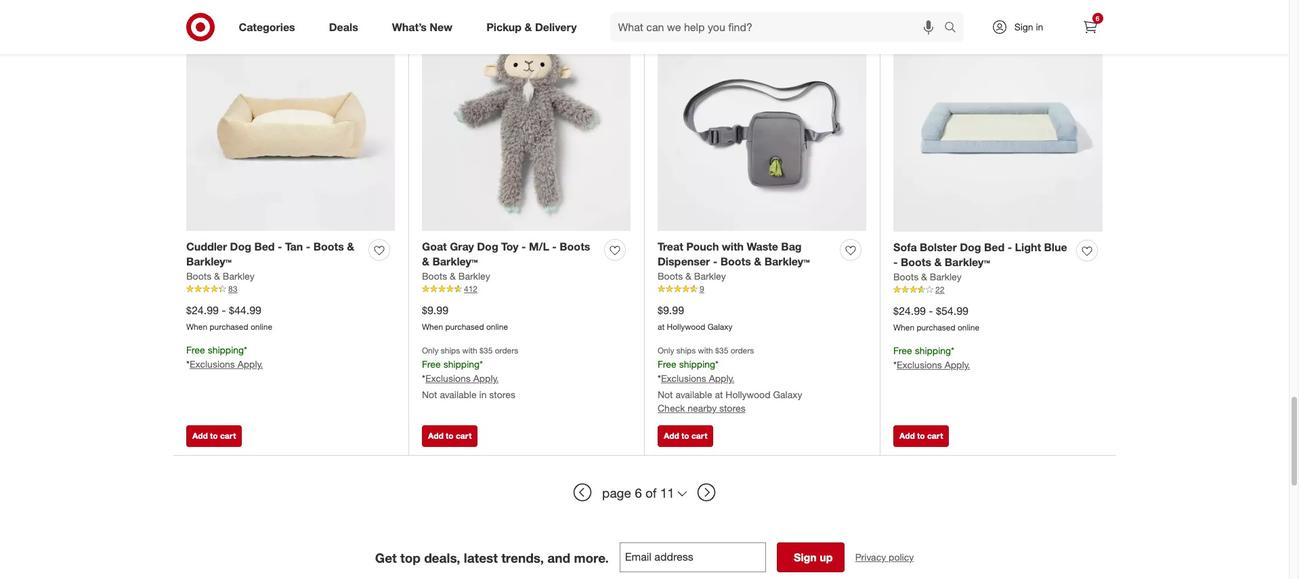 Task type: locate. For each thing, give the bounding box(es) containing it.
with down $9.99 when purchased online
[[462, 345, 477, 356]]

apply. inside 'only ships with $35 orders free shipping * * exclusions apply. not available in stores'
[[473, 373, 499, 384]]

$35
[[480, 345, 493, 356], [715, 345, 728, 356]]

boots & barkley up 9
[[658, 270, 726, 282]]

only
[[422, 345, 439, 356], [658, 345, 674, 356]]

not for treat pouch with waste bag dispenser - boots & barkley™
[[658, 389, 673, 400]]

3 cart from the left
[[692, 431, 707, 441]]

online inside '$24.99 - $54.99 when purchased online'
[[958, 323, 980, 333]]

2 to from the left
[[446, 431, 454, 441]]

purchased inside '$24.99 - $54.99 when purchased online'
[[917, 323, 956, 333]]

$9.99 down goat
[[422, 304, 448, 317]]

check nearby stores button
[[658, 402, 746, 415]]

1 $35 from the left
[[480, 345, 493, 356]]

- down pouch
[[713, 255, 718, 269]]

1 vertical spatial 6
[[635, 485, 642, 501]]

1 horizontal spatial with
[[698, 345, 713, 356]]

boots & barkley link up 83
[[186, 270, 254, 283]]

search button
[[938, 12, 970, 45]]

1 horizontal spatial in
[[1036, 21, 1043, 33]]

page
[[602, 485, 631, 501]]

1 horizontal spatial bed
[[984, 240, 1005, 254]]

bed
[[254, 239, 275, 253], [984, 240, 1005, 254]]

blue
[[1044, 240, 1067, 254]]

apply. down '$24.99 - $54.99 when purchased online'
[[945, 359, 970, 370]]

exclusions down $9.99 when purchased online
[[425, 373, 471, 384]]

2 horizontal spatial dog
[[960, 240, 981, 254]]

shipping inside 'only ships with $35 orders free shipping * * exclusions apply. not available in stores'
[[443, 358, 480, 370]]

0 horizontal spatial dog
[[230, 239, 251, 253]]

in inside 'only ships with $35 orders free shipping * * exclusions apply. not available in stores'
[[479, 389, 487, 400]]

cart for hollywood
[[692, 431, 707, 441]]

1 not from the left
[[422, 389, 437, 400]]

2 orders from the left
[[731, 345, 754, 356]]

boots & barkley link up 412 in the left of the page
[[422, 270, 490, 283]]

purchased
[[210, 322, 248, 332], [445, 322, 484, 332], [917, 323, 956, 333]]

apply. up nearby
[[709, 373, 734, 384]]

4 add from the left
[[900, 431, 915, 441]]

hollywood
[[667, 322, 705, 332], [726, 389, 771, 400]]

9 link
[[658, 283, 866, 295]]

ships for treat pouch with waste bag dispenser - boots & barkley™
[[677, 345, 696, 356]]

0 horizontal spatial galaxy
[[708, 322, 733, 332]]

exclusions apply. button
[[190, 358, 263, 371], [897, 358, 970, 372], [425, 372, 499, 385], [661, 372, 734, 385]]

& inside treat pouch with waste bag dispenser - boots & barkley™
[[754, 255, 762, 269]]

hollywood down 9
[[667, 322, 705, 332]]

when for $24.99 - $44.99
[[186, 322, 207, 332]]

when inside $24.99 - $44.99 when purchased online
[[186, 322, 207, 332]]

& inside goat gray dog toy - m/l - boots & barkley™
[[422, 255, 429, 269]]

0 horizontal spatial $35
[[480, 345, 493, 356]]

galaxy
[[708, 322, 733, 332], [773, 389, 802, 400]]

22 link
[[893, 284, 1103, 296]]

add to cart button
[[186, 426, 242, 447], [422, 426, 478, 447], [658, 426, 714, 447], [893, 426, 949, 447]]

dog
[[230, 239, 251, 253], [477, 239, 498, 253], [960, 240, 981, 254]]

$35 down $9.99 when purchased online
[[480, 345, 493, 356]]

at
[[658, 322, 665, 332], [715, 389, 723, 400]]

1 horizontal spatial at
[[715, 389, 723, 400]]

shipping up nearby
[[679, 358, 715, 370]]

with
[[722, 239, 744, 253], [462, 345, 477, 356], [698, 345, 713, 356]]

2 horizontal spatial online
[[958, 323, 980, 333]]

online for $24.99 - $54.99
[[958, 323, 980, 333]]

1 horizontal spatial purchased
[[445, 322, 484, 332]]

when inside '$24.99 - $54.99 when purchased online'
[[893, 323, 915, 333]]

latest
[[464, 550, 498, 565]]

& inside cuddler dog bed - tan - boots & barkley™
[[347, 239, 354, 253]]

purchased inside $24.99 - $44.99 when purchased online
[[210, 322, 248, 332]]

- left $44.99
[[222, 304, 226, 317]]

categories
[[239, 20, 295, 34]]

to for $54.99
[[917, 431, 925, 441]]

orders inside 'only ships with $35 orders free shipping * * exclusions apply. not available in stores'
[[495, 345, 518, 356]]

in
[[1036, 21, 1043, 33], [479, 389, 487, 400]]

barkley up 412 in the left of the page
[[458, 270, 490, 282]]

1 add to cart button from the left
[[186, 426, 242, 447]]

1 horizontal spatial hollywood
[[726, 389, 771, 400]]

with for only ships with $35 orders free shipping * * exclusions apply. not available in stores
[[462, 345, 477, 356]]

only ships with $35 orders free shipping * * exclusions apply. not available at hollywood galaxy check nearby stores
[[658, 345, 802, 414]]

1 ships from the left
[[441, 345, 460, 356]]

11
[[660, 485, 675, 501]]

deals
[[329, 20, 358, 34]]

dog right bolster
[[960, 240, 981, 254]]

sign in
[[1014, 21, 1043, 33]]

bed left tan
[[254, 239, 275, 253]]

free shipping * * exclusions apply. down $24.99 - $44.99 when purchased online
[[186, 344, 263, 370]]

sign up button
[[777, 543, 845, 573]]

0 horizontal spatial only
[[422, 345, 439, 356]]

4 add to cart button from the left
[[893, 426, 949, 447]]

0 horizontal spatial in
[[479, 389, 487, 400]]

only inside 'only ships with $35 orders free shipping * * exclusions apply. not available in stores'
[[422, 345, 439, 356]]

0 horizontal spatial 6
[[635, 485, 642, 501]]

1 horizontal spatial ships
[[677, 345, 696, 356]]

orders down $9.99 when purchased online
[[495, 345, 518, 356]]

1 vertical spatial at
[[715, 389, 723, 400]]

dog left toy
[[477, 239, 498, 253]]

add to cart button for hollywood
[[658, 426, 714, 447]]

$24.99
[[186, 304, 219, 317], [893, 304, 926, 318]]

barkley
[[223, 270, 254, 282], [458, 270, 490, 282], [694, 270, 726, 282], [930, 271, 962, 283]]

available inside only ships with $35 orders free shipping * * exclusions apply. not available at hollywood galaxy check nearby stores
[[676, 389, 712, 400]]

with inside only ships with $35 orders free shipping * * exclusions apply. not available at hollywood galaxy check nearby stores
[[698, 345, 713, 356]]

to
[[210, 431, 218, 441], [446, 431, 454, 441], [682, 431, 689, 441], [917, 431, 925, 441]]

$35 down $9.99 at hollywood galaxy
[[715, 345, 728, 356]]

top
[[400, 550, 421, 565]]

shipping inside only ships with $35 orders free shipping * * exclusions apply. not available at hollywood galaxy check nearby stores
[[679, 358, 715, 370]]

0 horizontal spatial free shipping * * exclusions apply.
[[186, 344, 263, 370]]

0 horizontal spatial ships
[[441, 345, 460, 356]]

0 horizontal spatial $24.99
[[186, 304, 219, 317]]

1 horizontal spatial available
[[676, 389, 712, 400]]

barkley up 9
[[694, 270, 726, 282]]

ships down $9.99 when purchased online
[[441, 345, 460, 356]]

bed left light
[[984, 240, 1005, 254]]

$24.99 inside '$24.99 - $54.99 when purchased online'
[[893, 304, 926, 318]]

free inside 'only ships with $35 orders free shipping * * exclusions apply. not available in stores'
[[422, 358, 441, 370]]

add to cart for purchased
[[428, 431, 472, 441]]

pouch
[[686, 239, 719, 253]]

stores inside 'only ships with $35 orders free shipping * * exclusions apply. not available in stores'
[[489, 389, 515, 400]]

- left $54.99
[[929, 304, 933, 318]]

ships down $9.99 at hollywood galaxy
[[677, 345, 696, 356]]

only down $9.99 when purchased online
[[422, 345, 439, 356]]

None text field
[[620, 543, 766, 573]]

2 horizontal spatial when
[[893, 323, 915, 333]]

1 horizontal spatial 6
[[1096, 14, 1100, 22]]

treat pouch with waste bag dispenser - boots & barkley™ link
[[658, 239, 835, 270]]

sign in link
[[980, 12, 1065, 42]]

boots & barkley link
[[186, 270, 254, 283], [422, 270, 490, 283], [658, 270, 726, 283], [893, 270, 962, 284]]

when
[[186, 322, 207, 332], [422, 322, 443, 332], [893, 323, 915, 333]]

$24.99 left $54.99
[[893, 304, 926, 318]]

1 horizontal spatial orders
[[731, 345, 754, 356]]

1 vertical spatial galaxy
[[773, 389, 802, 400]]

treat pouch with waste bag dispenser - boots & barkley™ image
[[658, 22, 866, 231], [658, 22, 866, 231]]

up
[[820, 551, 833, 565]]

& inside sofa bolster dog bed - light blue - boots & barkley™
[[934, 256, 942, 269]]

$9.99 inside $9.99 at hollywood galaxy
[[658, 304, 684, 317]]

ships inside only ships with $35 orders free shipping * * exclusions apply. not available at hollywood galaxy check nearby stores
[[677, 345, 696, 356]]

with for treat pouch with waste bag dispenser - boots & barkley™
[[722, 239, 744, 253]]

exclusions apply. button up nearby
[[661, 372, 734, 385]]

exclusions up check
[[661, 373, 706, 384]]

$9.99 down dispenser
[[658, 304, 684, 317]]

1 vertical spatial stores
[[719, 402, 746, 414]]

1 horizontal spatial sign
[[1014, 21, 1033, 33]]

2 cart from the left
[[456, 431, 472, 441]]

0 vertical spatial hollywood
[[667, 322, 705, 332]]

add to cart for $44.99
[[192, 431, 236, 441]]

free down $9.99 when purchased online
[[422, 358, 441, 370]]

1 cart from the left
[[220, 431, 236, 441]]

1 vertical spatial hollywood
[[726, 389, 771, 400]]

412 link
[[422, 283, 631, 295]]

0 horizontal spatial online
[[251, 322, 272, 332]]

free shipping * * exclusions apply. for $44.99
[[186, 344, 263, 370]]

0 vertical spatial galaxy
[[708, 322, 733, 332]]

1 vertical spatial in
[[479, 389, 487, 400]]

cuddler
[[186, 239, 227, 253]]

purchased down 412 in the left of the page
[[445, 322, 484, 332]]

dog inside cuddler dog bed - tan - boots & barkley™
[[230, 239, 251, 253]]

deals link
[[318, 12, 375, 42]]

2 available from the left
[[676, 389, 712, 400]]

available inside 'only ships with $35 orders free shipping * * exclusions apply. not available in stores'
[[440, 389, 477, 400]]

0 horizontal spatial when
[[186, 322, 207, 332]]

2 horizontal spatial purchased
[[917, 323, 956, 333]]

online
[[251, 322, 272, 332], [486, 322, 508, 332], [958, 323, 980, 333]]

galaxy inside only ships with $35 orders free shipping * * exclusions apply. not available at hollywood galaxy check nearby stores
[[773, 389, 802, 400]]

1 $9.99 from the left
[[422, 304, 448, 317]]

0 horizontal spatial purchased
[[210, 322, 248, 332]]

2 not from the left
[[658, 389, 673, 400]]

0 horizontal spatial at
[[658, 322, 665, 332]]

ships inside 'only ships with $35 orders free shipping * * exclusions apply. not available in stores'
[[441, 345, 460, 356]]

&
[[525, 20, 532, 34], [347, 239, 354, 253], [422, 255, 429, 269], [754, 255, 762, 269], [934, 256, 942, 269], [214, 270, 220, 282], [450, 270, 456, 282], [686, 270, 692, 282], [921, 271, 927, 283]]

sofa bolster dog bed - light blue - boots & barkley™ link
[[893, 239, 1071, 270]]

purchased down $54.99
[[917, 323, 956, 333]]

purchased for $24.99 - $44.99
[[210, 322, 248, 332]]

bed inside sofa bolster dog bed - light blue - boots & barkley™
[[984, 240, 1005, 254]]

exclusions inside only ships with $35 orders free shipping * * exclusions apply. not available at hollywood galaxy check nearby stores
[[661, 373, 706, 384]]

add for purchased
[[428, 431, 444, 441]]

not
[[422, 389, 437, 400], [658, 389, 673, 400]]

add to cart for hollywood
[[664, 431, 707, 441]]

boots & barkley link for dog
[[186, 270, 254, 283]]

sign inside button
[[794, 551, 817, 565]]

boots & barkley
[[186, 270, 254, 282], [422, 270, 490, 282], [658, 270, 726, 282], [893, 271, 962, 283]]

not inside 'only ships with $35 orders free shipping * * exclusions apply. not available in stores'
[[422, 389, 437, 400]]

only for treat pouch with waste bag dispenser - boots & barkley™
[[658, 345, 674, 356]]

2 add from the left
[[428, 431, 444, 441]]

0 horizontal spatial not
[[422, 389, 437, 400]]

-
[[278, 239, 282, 253], [306, 239, 310, 253], [522, 239, 526, 253], [552, 239, 557, 253], [1008, 240, 1012, 254], [713, 255, 718, 269], [893, 256, 898, 269], [222, 304, 226, 317], [929, 304, 933, 318]]

0 vertical spatial at
[[658, 322, 665, 332]]

bolster
[[920, 240, 957, 254]]

3 add to cart button from the left
[[658, 426, 714, 447]]

available for goat gray dog toy - m/l - boots & barkley™
[[440, 389, 477, 400]]

online down 412 link
[[486, 322, 508, 332]]

barkley for dog
[[223, 270, 254, 282]]

barkley for pouch
[[694, 270, 726, 282]]

4 cart from the left
[[927, 431, 943, 441]]

0 vertical spatial sign
[[1014, 21, 1033, 33]]

when inside $9.99 when purchased online
[[422, 322, 443, 332]]

galaxy inside $9.99 at hollywood galaxy
[[708, 322, 733, 332]]

available
[[440, 389, 477, 400], [676, 389, 712, 400]]

0 horizontal spatial $9.99
[[422, 304, 448, 317]]

$24.99 left $44.99
[[186, 304, 219, 317]]

1 horizontal spatial free shipping * * exclusions apply.
[[893, 345, 970, 370]]

$35 inside only ships with $35 orders free shipping * * exclusions apply. not available at hollywood galaxy check nearby stores
[[715, 345, 728, 356]]

only inside only ships with $35 orders free shipping * * exclusions apply. not available at hollywood galaxy check nearby stores
[[658, 345, 674, 356]]

- left light
[[1008, 240, 1012, 254]]

$9.99 inside $9.99 when purchased online
[[422, 304, 448, 317]]

3 add to cart from the left
[[664, 431, 707, 441]]

$35 inside 'only ships with $35 orders free shipping * * exclusions apply. not available in stores'
[[480, 345, 493, 356]]

0 horizontal spatial with
[[462, 345, 477, 356]]

ships
[[441, 345, 460, 356], [677, 345, 696, 356]]

apply.
[[238, 358, 263, 370], [945, 359, 970, 370], [473, 373, 499, 384], [709, 373, 734, 384]]

boots & barkley link up 22
[[893, 270, 962, 284]]

only down $9.99 at hollywood galaxy
[[658, 345, 674, 356]]

0 horizontal spatial stores
[[489, 389, 515, 400]]

sign
[[1014, 21, 1033, 33], [794, 551, 817, 565]]

shipping down $24.99 - $44.99 when purchased online
[[208, 344, 244, 356]]

1 horizontal spatial $24.99
[[893, 304, 926, 318]]

$54.99
[[936, 304, 969, 318]]

sign left 6 link
[[1014, 21, 1033, 33]]

online down $44.99
[[251, 322, 272, 332]]

$9.99 for treat pouch with waste bag dispenser - boots & barkley™
[[658, 304, 684, 317]]

6 inside dropdown button
[[635, 485, 642, 501]]

add for hollywood
[[664, 431, 679, 441]]

apply. down $9.99 when purchased online
[[473, 373, 499, 384]]

purchased for $24.99 - $54.99
[[917, 323, 956, 333]]

boots & barkley up 22
[[893, 271, 962, 283]]

2 ships from the left
[[677, 345, 696, 356]]

purchased down $44.99
[[210, 322, 248, 332]]

with down $9.99 at hollywood galaxy
[[698, 345, 713, 356]]

free
[[186, 344, 205, 356], [893, 345, 912, 356], [422, 358, 441, 370], [658, 358, 677, 370]]

free down $24.99 - $44.99 when purchased online
[[186, 344, 205, 356]]

0 vertical spatial 6
[[1096, 14, 1100, 22]]

$24.99 for $24.99 - $44.99
[[186, 304, 219, 317]]

at inside only ships with $35 orders free shipping * * exclusions apply. not available at hollywood galaxy check nearby stores
[[715, 389, 723, 400]]

0 vertical spatial stores
[[489, 389, 515, 400]]

dog inside sofa bolster dog bed - light blue - boots & barkley™
[[960, 240, 981, 254]]

goat gray dog toy - m/l - boots & barkley™ image
[[422, 22, 631, 231], [422, 22, 631, 231]]

barkley for bolster
[[930, 271, 962, 283]]

1 vertical spatial sign
[[794, 551, 817, 565]]

1 orders from the left
[[495, 345, 518, 356]]

barkley™ down bag
[[765, 255, 810, 269]]

free up check
[[658, 358, 677, 370]]

sign for sign up
[[794, 551, 817, 565]]

$24.99 for $24.99 - $54.99
[[893, 304, 926, 318]]

1 horizontal spatial when
[[422, 322, 443, 332]]

add
[[192, 431, 208, 441], [428, 431, 444, 441], [664, 431, 679, 441], [900, 431, 915, 441]]

with for only ships with $35 orders free shipping * * exclusions apply. not available at hollywood galaxy check nearby stores
[[698, 345, 713, 356]]

page 6 of 11
[[602, 485, 675, 501]]

what's new
[[392, 20, 453, 34]]

not inside only ships with $35 orders free shipping * * exclusions apply. not available at hollywood galaxy check nearby stores
[[658, 389, 673, 400]]

sign left up
[[794, 551, 817, 565]]

add to cart
[[192, 431, 236, 441], [428, 431, 472, 441], [664, 431, 707, 441], [900, 431, 943, 441]]

barkley up 83
[[223, 270, 254, 282]]

barkley up 22
[[930, 271, 962, 283]]

1 horizontal spatial $9.99
[[658, 304, 684, 317]]

0 horizontal spatial available
[[440, 389, 477, 400]]

with inside treat pouch with waste bag dispenser - boots & barkley™
[[722, 239, 744, 253]]

online down $54.99
[[958, 323, 980, 333]]

with inside 'only ships with $35 orders free shipping * * exclusions apply. not available in stores'
[[462, 345, 477, 356]]

online inside $24.99 - $44.99 when purchased online
[[251, 322, 272, 332]]

apply. inside only ships with $35 orders free shipping * * exclusions apply. not available at hollywood galaxy check nearby stores
[[709, 373, 734, 384]]

boots inside cuddler dog bed - tan - boots & barkley™
[[313, 239, 344, 253]]

1 add to cart from the left
[[192, 431, 236, 441]]

barkley for gray
[[458, 270, 490, 282]]

$9.99
[[422, 304, 448, 317], [658, 304, 684, 317]]

6
[[1096, 14, 1100, 22], [635, 485, 642, 501]]

sofa bolster dog bed - light blue - boots & barkley™ image
[[893, 22, 1103, 232], [893, 22, 1103, 232]]

free shipping * * exclusions apply.
[[186, 344, 263, 370], [893, 345, 970, 370]]

3 add from the left
[[664, 431, 679, 441]]

$24.99 inside $24.99 - $44.99 when purchased online
[[186, 304, 219, 317]]

What can we help you find? suggestions appear below search field
[[610, 12, 947, 42]]

1 horizontal spatial galaxy
[[773, 389, 802, 400]]

cart for $54.99
[[927, 431, 943, 441]]

boots & barkley up 83
[[186, 270, 254, 282]]

shipping down $9.99 when purchased online
[[443, 358, 480, 370]]

exclusions down $24.99 - $44.99 when purchased online
[[190, 358, 235, 370]]

- left tan
[[278, 239, 282, 253]]

1 horizontal spatial stores
[[719, 402, 746, 414]]

0 horizontal spatial sign
[[794, 551, 817, 565]]

at inside $9.99 at hollywood galaxy
[[658, 322, 665, 332]]

hollywood up check nearby stores button on the right bottom of page
[[726, 389, 771, 400]]

only for goat gray dog toy - m/l - boots & barkley™
[[422, 345, 439, 356]]

hollywood inside only ships with $35 orders free shipping * * exclusions apply. not available at hollywood galaxy check nearby stores
[[726, 389, 771, 400]]

0 horizontal spatial bed
[[254, 239, 275, 253]]

treat
[[658, 239, 683, 253]]

1 horizontal spatial $35
[[715, 345, 728, 356]]

- right tan
[[306, 239, 310, 253]]

0 horizontal spatial orders
[[495, 345, 518, 356]]

orders inside only ships with $35 orders free shipping * * exclusions apply. not available at hollywood galaxy check nearby stores
[[731, 345, 754, 356]]

2 add to cart button from the left
[[422, 426, 478, 447]]

0 vertical spatial in
[[1036, 21, 1043, 33]]

2 only from the left
[[658, 345, 674, 356]]

dog right cuddler
[[230, 239, 251, 253]]

online for $24.99 - $44.99
[[251, 322, 272, 332]]

1 horizontal spatial dog
[[477, 239, 498, 253]]

2 $35 from the left
[[715, 345, 728, 356]]

apply. down $24.99 - $44.99 when purchased online
[[238, 358, 263, 370]]

- inside '$24.99 - $54.99 when purchased online'
[[929, 304, 933, 318]]

1 add from the left
[[192, 431, 208, 441]]

0 horizontal spatial hollywood
[[667, 322, 705, 332]]

free inside only ships with $35 orders free shipping * * exclusions apply. not available at hollywood galaxy check nearby stores
[[658, 358, 677, 370]]

$35 for dispenser
[[715, 345, 728, 356]]

3 to from the left
[[682, 431, 689, 441]]

$35 for m/l
[[480, 345, 493, 356]]

what's
[[392, 20, 427, 34]]

4 to from the left
[[917, 431, 925, 441]]

1 available from the left
[[440, 389, 477, 400]]

2 $9.99 from the left
[[658, 304, 684, 317]]

stores
[[489, 389, 515, 400], [719, 402, 746, 414]]

boots
[[313, 239, 344, 253], [560, 239, 590, 253], [721, 255, 751, 269], [901, 256, 931, 269], [186, 270, 211, 282], [422, 270, 447, 282], [658, 270, 683, 282], [893, 271, 919, 283]]

free shipping * * exclusions apply. for $54.99
[[893, 345, 970, 370]]

barkley™ inside cuddler dog bed - tan - boots & barkley™
[[186, 255, 232, 269]]

1 horizontal spatial online
[[486, 322, 508, 332]]

orders down $9.99 at hollywood galaxy
[[731, 345, 754, 356]]

1 only from the left
[[422, 345, 439, 356]]

tan
[[285, 239, 303, 253]]

barkley™ down bolster
[[945, 256, 990, 269]]

1 horizontal spatial not
[[658, 389, 673, 400]]

barkley™ down gray
[[432, 255, 478, 269]]

exclusions
[[190, 358, 235, 370], [897, 359, 942, 370], [425, 373, 471, 384], [661, 373, 706, 384]]

boots & barkley link up 9
[[658, 270, 726, 283]]

cuddler dog bed - tan - boots & barkley™ image
[[186, 22, 395, 231], [186, 22, 395, 231]]

barkley™ down cuddler
[[186, 255, 232, 269]]

with left waste
[[722, 239, 744, 253]]

2 horizontal spatial with
[[722, 239, 744, 253]]

treat pouch with waste bag dispenser - boots & barkley™
[[658, 239, 810, 269]]

1 horizontal spatial only
[[658, 345, 674, 356]]

not for goat gray dog toy - m/l - boots & barkley™
[[422, 389, 437, 400]]

boots inside treat pouch with waste bag dispenser - boots & barkley™
[[721, 255, 751, 269]]

shipping
[[208, 344, 244, 356], [915, 345, 951, 356], [443, 358, 480, 370], [679, 358, 715, 370]]

1 to from the left
[[210, 431, 218, 441]]

4 add to cart from the left
[[900, 431, 943, 441]]

boots & barkley link for bolster
[[893, 270, 962, 284]]

dog inside goat gray dog toy - m/l - boots & barkley™
[[477, 239, 498, 253]]

boots & barkley up 412 in the left of the page
[[422, 270, 490, 282]]

delivery
[[535, 20, 577, 34]]

$9.99 for goat gray dog toy - m/l - boots & barkley™
[[422, 304, 448, 317]]

free shipping * * exclusions apply. down '$24.99 - $54.99 when purchased online'
[[893, 345, 970, 370]]

dog for sofa bolster dog bed - light blue - boots & barkley™
[[960, 240, 981, 254]]

2 add to cart from the left
[[428, 431, 472, 441]]

exclusions apply. button down '$24.99 - $54.99 when purchased online'
[[897, 358, 970, 372]]



Task type: describe. For each thing, give the bounding box(es) containing it.
$24.99 - $54.99 when purchased online
[[893, 304, 980, 333]]

boots & barkley for dog
[[186, 270, 254, 282]]

new
[[430, 20, 453, 34]]

barkley™ inside sofa bolster dog bed - light blue - boots & barkley™
[[945, 256, 990, 269]]

pickup & delivery link
[[475, 12, 594, 42]]

page 6 of 11 button
[[596, 478, 693, 508]]

deals,
[[424, 550, 460, 565]]

exclusions down '$24.99 - $54.99 when purchased online'
[[897, 359, 942, 370]]

categories link
[[227, 12, 312, 42]]

sign for sign in
[[1014, 21, 1033, 33]]

9
[[700, 284, 704, 294]]

orders for m/l
[[495, 345, 518, 356]]

light
[[1015, 240, 1041, 254]]

to for hollywood
[[682, 431, 689, 441]]

search
[[938, 21, 970, 35]]

cart for $44.99
[[220, 431, 236, 441]]

ships for goat gray dog toy - m/l - boots & barkley™
[[441, 345, 460, 356]]

only ships with $35 orders free shipping * * exclusions apply. not available in stores
[[422, 345, 518, 400]]

sofa
[[893, 240, 917, 254]]

83
[[228, 284, 237, 294]]

to for $44.99
[[210, 431, 218, 441]]

online inside $9.99 when purchased online
[[486, 322, 508, 332]]

bag
[[781, 239, 802, 253]]

22
[[935, 285, 945, 295]]

boots & barkley for pouch
[[658, 270, 726, 282]]

privacy policy link
[[855, 551, 914, 565]]

shipping down '$24.99 - $54.99 when purchased online'
[[915, 345, 951, 356]]

6 link
[[1075, 12, 1105, 42]]

check
[[658, 402, 685, 414]]

what's new link
[[381, 12, 470, 42]]

of
[[646, 485, 657, 501]]

stores inside only ships with $35 orders free shipping * * exclusions apply. not available at hollywood galaxy check nearby stores
[[719, 402, 746, 414]]

pickup & delivery
[[486, 20, 577, 34]]

- down sofa
[[893, 256, 898, 269]]

when for $24.99 - $54.99
[[893, 323, 915, 333]]

orders for dispenser
[[731, 345, 754, 356]]

gray
[[450, 239, 474, 253]]

free down '$24.99 - $54.99 when purchased online'
[[893, 345, 912, 356]]

and
[[547, 550, 570, 565]]

policy
[[889, 552, 914, 563]]

cart for purchased
[[456, 431, 472, 441]]

$24.99 - $44.99 when purchased online
[[186, 304, 272, 332]]

toy
[[501, 239, 519, 253]]

purchased inside $9.99 when purchased online
[[445, 322, 484, 332]]

- right the m/l
[[552, 239, 557, 253]]

dispenser
[[658, 255, 710, 269]]

exclusions inside 'only ships with $35 orders free shipping * * exclusions apply. not available in stores'
[[425, 373, 471, 384]]

trends,
[[501, 550, 544, 565]]

privacy
[[855, 552, 886, 563]]

goat
[[422, 239, 447, 253]]

get
[[375, 550, 397, 565]]

dog for goat gray dog toy - m/l - boots & barkley™
[[477, 239, 498, 253]]

sofa bolster dog bed - light blue - boots & barkley™
[[893, 240, 1067, 269]]

add to cart button for purchased
[[422, 426, 478, 447]]

boots inside goat gray dog toy - m/l - boots & barkley™
[[560, 239, 590, 253]]

boots inside sofa bolster dog bed - light blue - boots & barkley™
[[901, 256, 931, 269]]

add for $54.99
[[900, 431, 915, 441]]

boots & barkley for bolster
[[893, 271, 962, 283]]

available for treat pouch with waste bag dispenser - boots & barkley™
[[676, 389, 712, 400]]

$9.99 at hollywood galaxy
[[658, 304, 733, 332]]

$9.99 when purchased online
[[422, 304, 508, 332]]

cuddler dog bed - tan - boots & barkley™
[[186, 239, 354, 269]]

hollywood inside $9.99 at hollywood galaxy
[[667, 322, 705, 332]]

83 link
[[186, 283, 395, 295]]

add to cart button for $44.99
[[186, 426, 242, 447]]

exclusions apply. button down $24.99 - $44.99 when purchased online
[[190, 358, 263, 371]]

to for purchased
[[446, 431, 454, 441]]

more.
[[574, 550, 609, 565]]

- right toy
[[522, 239, 526, 253]]

goat gray dog toy - m/l - boots & barkley™ link
[[422, 239, 599, 270]]

privacy policy
[[855, 552, 914, 563]]

cuddler dog bed - tan - boots & barkley™ link
[[186, 239, 363, 270]]

add to cart button for $54.99
[[893, 426, 949, 447]]

waste
[[747, 239, 778, 253]]

barkley™ inside goat gray dog toy - m/l - boots & barkley™
[[432, 255, 478, 269]]

- inside $24.99 - $44.99 when purchased online
[[222, 304, 226, 317]]

barkley™ inside treat pouch with waste bag dispenser - boots & barkley™
[[765, 255, 810, 269]]

m/l
[[529, 239, 549, 253]]

- inside treat pouch with waste bag dispenser - boots & barkley™
[[713, 255, 718, 269]]

add for $44.99
[[192, 431, 208, 441]]

add to cart for $54.99
[[900, 431, 943, 441]]

nearby
[[688, 402, 717, 414]]

in inside sign in link
[[1036, 21, 1043, 33]]

boots & barkley link for gray
[[422, 270, 490, 283]]

boots & barkley for gray
[[422, 270, 490, 282]]

$44.99
[[229, 304, 261, 317]]

boots & barkley link for pouch
[[658, 270, 726, 283]]

bed inside cuddler dog bed - tan - boots & barkley™
[[254, 239, 275, 253]]

412
[[464, 284, 478, 294]]

get top deals, latest trends, and more.
[[375, 550, 609, 565]]

goat gray dog toy - m/l - boots & barkley™
[[422, 239, 590, 269]]

sign up
[[794, 551, 833, 565]]

exclusions apply. button down $9.99 when purchased online
[[425, 372, 499, 385]]

pickup
[[486, 20, 522, 34]]



Task type: vqa. For each thing, say whether or not it's contained in the screenshot.
display at bottom
no



